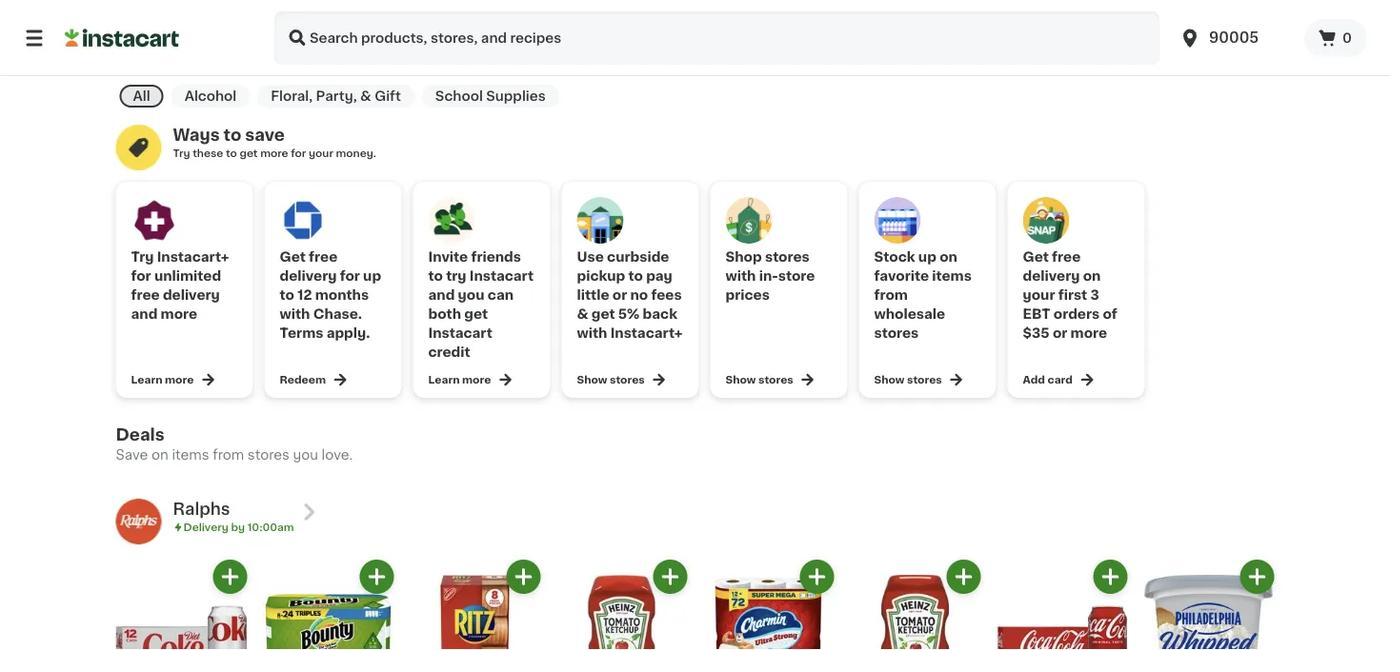 Task type: locate. For each thing, give the bounding box(es) containing it.
stores
[[339, 12, 432, 40], [765, 251, 810, 264], [874, 327, 919, 340], [610, 375, 645, 385], [758, 375, 793, 385], [907, 375, 942, 385], [248, 449, 290, 462]]

and down unlimited
[[131, 308, 158, 321]]

0 vertical spatial &
[[360, 90, 371, 103]]

to left "try"
[[428, 270, 443, 283]]

for down "floral,"
[[291, 148, 306, 159]]

school
[[435, 90, 483, 103]]

stores inside deals save on items from stores you love.
[[248, 449, 290, 462]]

0 horizontal spatial and
[[131, 308, 158, 321]]

you inside the invite friends to try instacart and you can both get instacart credit
[[458, 289, 485, 302]]

terms
[[280, 327, 323, 340]]

and up 'both'
[[428, 289, 455, 302]]

0 vertical spatial items
[[932, 270, 972, 283]]

1 add image from the left
[[365, 565, 389, 589]]

0 button
[[1304, 19, 1367, 57]]

0 horizontal spatial with
[[280, 308, 310, 321]]

& down little
[[577, 308, 588, 321]]

show stores down prices
[[726, 375, 793, 385]]

first
[[1058, 289, 1087, 302]]

5%
[[618, 308, 640, 321]]

0 vertical spatial you
[[510, 12, 565, 40]]

ways to save try these to get more for your money.
[[173, 127, 376, 159]]

0 horizontal spatial try
[[131, 251, 154, 264]]

with down shop
[[726, 270, 756, 283]]

2 horizontal spatial on
[[1083, 270, 1101, 283]]

0 horizontal spatial learn
[[131, 375, 162, 385]]

0 vertical spatial up
[[918, 251, 936, 264]]

1 learn more from the left
[[131, 375, 194, 385]]

show down wholesale
[[874, 375, 905, 385]]

8 product group from the left
[[1143, 560, 1274, 651]]

1 horizontal spatial learn
[[428, 375, 460, 385]]

2 horizontal spatial get
[[591, 308, 615, 321]]

1 vertical spatial items
[[172, 449, 209, 462]]

5 add image from the left
[[1245, 565, 1269, 589]]

show
[[577, 375, 607, 385], [726, 375, 756, 385], [874, 375, 905, 385]]

2 vertical spatial you
[[293, 449, 318, 462]]

0 horizontal spatial you
[[293, 449, 318, 462]]

back
[[643, 308, 677, 321]]

2 vertical spatial with
[[577, 327, 607, 340]]

1 horizontal spatial or
[[1053, 327, 1067, 340]]

1 horizontal spatial instacart+
[[610, 327, 683, 340]]

savings education cards icon image
[[116, 125, 161, 171]]

credit
[[428, 346, 470, 359]]

1 horizontal spatial learn more
[[428, 375, 491, 385]]

more down save on the top
[[260, 148, 288, 159]]

1 learn from the left
[[131, 375, 162, 385]]

add image
[[365, 565, 389, 589], [805, 565, 829, 589], [1099, 565, 1122, 589]]

get inside get free delivery on your first 3 ebt orders of $35 or more
[[1023, 251, 1049, 264]]

with inside use curbside pickup to pay little or no fees & get 5% back with instacart+
[[577, 327, 607, 340]]

learn more down credit
[[428, 375, 491, 385]]

1 vertical spatial you
[[458, 289, 485, 302]]

0 vertical spatial try
[[173, 148, 190, 159]]

delivery up 12 at the left top of page
[[280, 270, 337, 283]]

to down curbside
[[628, 270, 643, 283]]

get inside ways to save try these to get more for your money.
[[240, 148, 258, 159]]

2 add image from the left
[[805, 565, 829, 589]]

items
[[932, 270, 972, 283], [172, 449, 209, 462]]

or
[[612, 289, 627, 302], [1053, 327, 1067, 340]]

2 learn from the left
[[428, 375, 460, 385]]

free up 12 at the left top of page
[[309, 251, 338, 264]]

0 horizontal spatial your
[[309, 148, 333, 159]]

0 horizontal spatial get
[[280, 251, 306, 264]]

0 horizontal spatial delivery
[[163, 289, 220, 302]]

on
[[940, 251, 957, 264], [1083, 270, 1101, 283], [151, 449, 168, 462]]

3 product group from the left
[[409, 560, 541, 651]]

$35
[[1023, 327, 1050, 340]]

1 product group from the left
[[116, 560, 247, 651]]

on inside stock up on favorite items from wholesale stores
[[940, 251, 957, 264]]

2 horizontal spatial add image
[[1099, 565, 1122, 589]]

with up terms
[[280, 308, 310, 321]]

card
[[1048, 375, 1073, 385]]

& left gift at the left top
[[360, 90, 371, 103]]

save
[[116, 449, 148, 462]]

for left unlimited
[[131, 270, 151, 283]]

up up months at the left of page
[[363, 270, 381, 283]]

1 horizontal spatial delivery
[[280, 270, 337, 283]]

get
[[280, 251, 306, 264], [1023, 251, 1049, 264]]

try
[[446, 270, 466, 283]]

product group
[[116, 560, 247, 651], [262, 560, 394, 651], [409, 560, 541, 651], [556, 560, 687, 651], [703, 560, 834, 651], [849, 560, 981, 651], [996, 560, 1128, 651], [1143, 560, 1274, 651]]

1 horizontal spatial up
[[918, 251, 936, 264]]

show stores down 5%
[[577, 375, 645, 385]]

1 horizontal spatial items
[[932, 270, 972, 283]]

items inside deals save on items from stores you love.
[[172, 449, 209, 462]]

Search field
[[274, 11, 1160, 65]]

more up deals save on items from stores you love.
[[165, 375, 194, 385]]

online deals at stores near you
[[116, 12, 565, 40]]

get inside get free delivery for up to 12 months with chase. terms apply.
[[280, 251, 306, 264]]

show stores down wholesale
[[874, 375, 942, 385]]

more inside try instacart+ for unlimited free delivery and more
[[161, 308, 197, 321]]

all link
[[120, 85, 164, 108]]

instacart logo image
[[65, 27, 179, 50]]

1 vertical spatial instacart
[[428, 327, 493, 340]]

floral, party, & gift
[[271, 90, 401, 103]]

on up 3
[[1083, 270, 1101, 283]]

2 vertical spatial on
[[151, 449, 168, 462]]

on right the "save"
[[151, 449, 168, 462]]

0 horizontal spatial from
[[213, 449, 244, 462]]

1 horizontal spatial your
[[1023, 289, 1055, 302]]

free down unlimited
[[131, 289, 160, 302]]

or right $35
[[1053, 327, 1067, 340]]

1 vertical spatial try
[[131, 251, 154, 264]]

and
[[428, 289, 455, 302], [131, 308, 158, 321]]

for up months at the left of page
[[340, 270, 360, 283]]

more
[[260, 148, 288, 159], [161, 308, 197, 321], [1071, 327, 1107, 340], [165, 375, 194, 385], [462, 375, 491, 385]]

up up the favorite
[[918, 251, 936, 264]]

3 add image from the left
[[1099, 565, 1122, 589]]

show down little
[[577, 375, 607, 385]]

deals save on items from stores you love.
[[116, 427, 353, 462]]

free up first
[[1052, 251, 1081, 264]]

2 horizontal spatial you
[[510, 12, 565, 40]]

6 product group from the left
[[849, 560, 981, 651]]

shop
[[726, 251, 762, 264]]

show for use curbside pickup to pay little or no fees & get 5% back with instacart+
[[577, 375, 607, 385]]

pay
[[646, 270, 672, 283]]

get for get free delivery for up to 12 months with chase. terms apply.
[[280, 251, 306, 264]]

you right near
[[510, 12, 565, 40]]

school supplies
[[435, 90, 546, 103]]

1 horizontal spatial and
[[428, 289, 455, 302]]

more inside ways to save try these to get more for your money.
[[260, 148, 288, 159]]

0 vertical spatial your
[[309, 148, 333, 159]]

learn more for try instacart+ for unlimited free delivery and more
[[131, 375, 194, 385]]

instacart
[[469, 270, 534, 283], [428, 327, 493, 340]]

show for stock up on favorite items from wholesale stores
[[874, 375, 905, 385]]

instacart up can
[[469, 270, 534, 283]]

free inside get free delivery for up to 12 months with chase. terms apply.
[[309, 251, 338, 264]]

get up ebt
[[1023, 251, 1049, 264]]

0 horizontal spatial show stores
[[577, 375, 645, 385]]

0 vertical spatial instacart+
[[157, 251, 229, 264]]

get down little
[[591, 308, 615, 321]]

to left 12 at the left top of page
[[280, 289, 294, 302]]

you
[[510, 12, 565, 40], [458, 289, 485, 302], [293, 449, 318, 462]]

your left money.
[[309, 148, 333, 159]]

1 show from the left
[[577, 375, 607, 385]]

4 add image from the left
[[952, 565, 976, 589]]

online
[[116, 12, 212, 40]]

0 vertical spatial with
[[726, 270, 756, 283]]

free inside get free delivery on your first 3 ebt orders of $35 or more
[[1052, 251, 1081, 264]]

2 add image from the left
[[512, 565, 535, 589]]

on right stock
[[940, 251, 957, 264]]

delivery up first
[[1023, 270, 1080, 283]]

or inside get free delivery on your first 3 ebt orders of $35 or more
[[1053, 327, 1067, 340]]

to
[[224, 127, 241, 143], [226, 148, 237, 159], [428, 270, 443, 283], [628, 270, 643, 283], [280, 289, 294, 302]]

add image for 7th product group from the right
[[365, 565, 389, 589]]

delivery down unlimited
[[163, 289, 220, 302]]

2 horizontal spatial show stores
[[874, 375, 942, 385]]

&
[[360, 90, 371, 103], [577, 308, 588, 321]]

0 vertical spatial or
[[612, 289, 627, 302]]

learn for invite friends to try instacart and you can both get instacart credit
[[428, 375, 460, 385]]

0 horizontal spatial learn more
[[131, 375, 194, 385]]

0 vertical spatial on
[[940, 251, 957, 264]]

you left love.
[[293, 449, 318, 462]]

2 horizontal spatial show
[[874, 375, 905, 385]]

stock
[[874, 251, 915, 264]]

get
[[240, 148, 258, 159], [464, 308, 488, 321], [591, 308, 615, 321]]

items inside stock up on favorite items from wholesale stores
[[932, 270, 972, 283]]

learn more
[[131, 375, 194, 385], [428, 375, 491, 385]]

your up ebt
[[1023, 289, 1055, 302]]

instacart+ up unlimited
[[157, 251, 229, 264]]

try instacart+ for unlimited free delivery and more
[[131, 251, 229, 321]]

1 horizontal spatial you
[[458, 289, 485, 302]]

1 horizontal spatial add image
[[805, 565, 829, 589]]

1 get from the left
[[280, 251, 306, 264]]

you inside deals save on items from stores you love.
[[293, 449, 318, 462]]

party,
[[316, 90, 357, 103]]

for inside try instacart+ for unlimited free delivery and more
[[131, 270, 151, 283]]

or left no
[[612, 289, 627, 302]]

try inside try instacart+ for unlimited free delivery and more
[[131, 251, 154, 264]]

you down "try"
[[458, 289, 485, 302]]

2 show from the left
[[726, 375, 756, 385]]

0 horizontal spatial items
[[172, 449, 209, 462]]

learn up deals
[[131, 375, 162, 385]]

add image
[[218, 565, 242, 589], [512, 565, 535, 589], [658, 565, 682, 589], [952, 565, 976, 589], [1245, 565, 1269, 589]]

1 horizontal spatial from
[[874, 289, 908, 302]]

ways
[[173, 127, 220, 143]]

try inside ways to save try these to get more for your money.
[[173, 148, 190, 159]]

add card
[[1023, 375, 1073, 385]]

get for get free delivery on your first 3 ebt orders of $35 or more
[[1023, 251, 1049, 264]]

0 horizontal spatial instacart+
[[157, 251, 229, 264]]

1 vertical spatial your
[[1023, 289, 1055, 302]]

2 get from the left
[[1023, 251, 1049, 264]]

delivery inside get free delivery for up to 12 months with chase. terms apply.
[[280, 270, 337, 283]]

try
[[173, 148, 190, 159], [131, 251, 154, 264]]

delivery inside try instacart+ for unlimited free delivery and more
[[163, 289, 220, 302]]

fees
[[651, 289, 682, 302]]

delivery inside get free delivery on your first 3 ebt orders of $35 or more
[[1023, 270, 1080, 283]]

instacart+ inside try instacart+ for unlimited free delivery and more
[[157, 251, 229, 264]]

1 90005 button from the left
[[1167, 11, 1304, 65]]

with inside shop stores with in-store prices
[[726, 270, 756, 283]]

show stores
[[577, 375, 645, 385], [726, 375, 793, 385], [874, 375, 942, 385]]

instacart up credit
[[428, 327, 493, 340]]

1 vertical spatial up
[[363, 270, 381, 283]]

with down little
[[577, 327, 607, 340]]

get inside the invite friends to try instacart and you can both get instacart credit
[[464, 308, 488, 321]]

free for for
[[309, 251, 338, 264]]

0 horizontal spatial get
[[240, 148, 258, 159]]

at
[[304, 12, 333, 40]]

1 horizontal spatial get
[[1023, 251, 1049, 264]]

on inside deals save on items from stores you love.
[[151, 449, 168, 462]]

2 horizontal spatial delivery
[[1023, 270, 1080, 283]]

1 horizontal spatial with
[[577, 327, 607, 340]]

to inside get free delivery for up to 12 months with chase. terms apply.
[[280, 289, 294, 302]]

1 horizontal spatial try
[[173, 148, 190, 159]]

1 vertical spatial with
[[280, 308, 310, 321]]

gift
[[375, 90, 401, 103]]

2 horizontal spatial for
[[340, 270, 360, 283]]

more down orders
[[1071, 327, 1107, 340]]

learn for try instacart+ for unlimited free delivery and more
[[131, 375, 162, 385]]

3 show from the left
[[874, 375, 905, 385]]

2 product group from the left
[[262, 560, 394, 651]]

get down can
[[464, 308, 488, 321]]

1 horizontal spatial show
[[726, 375, 756, 385]]

wholesale
[[874, 308, 945, 321]]

learn down credit
[[428, 375, 460, 385]]

0 horizontal spatial for
[[131, 270, 151, 283]]

1 horizontal spatial on
[[940, 251, 957, 264]]

1 horizontal spatial &
[[577, 308, 588, 321]]

1 vertical spatial on
[[1083, 270, 1101, 283]]

0 horizontal spatial or
[[612, 289, 627, 302]]

these
[[193, 148, 223, 159]]

items up ralphs in the bottom left of the page
[[172, 449, 209, 462]]

1 horizontal spatial free
[[309, 251, 338, 264]]

delivery
[[280, 270, 337, 283], [1023, 270, 1080, 283], [163, 289, 220, 302]]

3
[[1090, 289, 1099, 302]]

and inside try instacart+ for unlimited free delivery and more
[[131, 308, 158, 321]]

to inside use curbside pickup to pay little or no fees & get 5% back with instacart+
[[628, 270, 643, 283]]

5 product group from the left
[[703, 560, 834, 651]]

learn more up deals
[[131, 375, 194, 385]]

from up ralphs in the bottom left of the page
[[213, 449, 244, 462]]

for inside ways to save try these to get more for your money.
[[291, 148, 306, 159]]

0 horizontal spatial add image
[[365, 565, 389, 589]]

your
[[309, 148, 333, 159], [1023, 289, 1055, 302]]

1 vertical spatial instacart+
[[610, 327, 683, 340]]

learn
[[131, 375, 162, 385], [428, 375, 460, 385]]

items right the favorite
[[932, 270, 972, 283]]

1 vertical spatial from
[[213, 449, 244, 462]]

show down prices
[[726, 375, 756, 385]]

more down credit
[[462, 375, 491, 385]]

more down unlimited
[[161, 308, 197, 321]]

0 horizontal spatial on
[[151, 449, 168, 462]]

1 horizontal spatial get
[[464, 308, 488, 321]]

0 horizontal spatial free
[[131, 289, 160, 302]]

money.
[[336, 148, 376, 159]]

1 vertical spatial &
[[577, 308, 588, 321]]

2 horizontal spatial free
[[1052, 251, 1081, 264]]

from down the favorite
[[874, 289, 908, 302]]

1 vertical spatial or
[[1053, 327, 1067, 340]]

0 vertical spatial and
[[428, 289, 455, 302]]

90005 button
[[1167, 11, 1304, 65], [1179, 11, 1293, 65]]

alcohol link
[[171, 85, 250, 108]]

& inside use curbside pickup to pay little or no fees & get 5% back with instacart+
[[577, 308, 588, 321]]

or inside use curbside pickup to pay little or no fees & get 5% back with instacart+
[[612, 289, 627, 302]]

up
[[918, 251, 936, 264], [363, 270, 381, 283]]

from
[[874, 289, 908, 302], [213, 449, 244, 462]]

None search field
[[274, 11, 1160, 65]]

shop stores with in-store prices
[[726, 251, 815, 302]]

1 horizontal spatial show stores
[[726, 375, 793, 385]]

1 vertical spatial and
[[131, 308, 158, 321]]

1 horizontal spatial for
[[291, 148, 306, 159]]

2 horizontal spatial with
[[726, 270, 756, 283]]

get up 12 at the left top of page
[[280, 251, 306, 264]]

0 horizontal spatial show
[[577, 375, 607, 385]]

instacart+ down back
[[610, 327, 683, 340]]

for inside get free delivery for up to 12 months with chase. terms apply.
[[340, 270, 360, 283]]

0 horizontal spatial up
[[363, 270, 381, 283]]

get down save on the top
[[240, 148, 258, 159]]

2 learn more from the left
[[428, 375, 491, 385]]

free
[[309, 251, 338, 264], [1052, 251, 1081, 264], [131, 289, 160, 302]]

for
[[291, 148, 306, 159], [131, 270, 151, 283], [340, 270, 360, 283]]

2 show stores from the left
[[726, 375, 793, 385]]

use
[[577, 251, 604, 264]]

unlimited
[[154, 270, 221, 283]]

0 vertical spatial from
[[874, 289, 908, 302]]

3 add image from the left
[[658, 565, 682, 589]]

1 show stores from the left
[[577, 375, 645, 385]]

delivery
[[183, 523, 228, 533]]

4 product group from the left
[[556, 560, 687, 651]]

3 show stores from the left
[[874, 375, 942, 385]]

and inside the invite friends to try instacart and you can both get instacart credit
[[428, 289, 455, 302]]



Task type: vqa. For each thing, say whether or not it's contained in the screenshot.
the rightmost it
no



Task type: describe. For each thing, give the bounding box(es) containing it.
apply.
[[326, 327, 370, 340]]

90005
[[1209, 31, 1259, 45]]

months
[[315, 289, 369, 302]]

on for deals
[[151, 449, 168, 462]]

get free delivery on your first 3 ebt orders of $35 or more
[[1023, 251, 1117, 340]]

little
[[577, 289, 609, 302]]

by
[[231, 523, 245, 533]]

invite friends to try instacart and you can both get instacart credit
[[428, 251, 534, 359]]

with inside get free delivery for up to 12 months with chase. terms apply.
[[280, 308, 310, 321]]

7 product group from the left
[[996, 560, 1128, 651]]

stock up on favorite items from wholesale stores
[[874, 251, 972, 340]]

on for stock
[[940, 251, 957, 264]]

free inside try instacart+ for unlimited free delivery and more
[[131, 289, 160, 302]]

your inside get free delivery on your first 3 ebt orders of $35 or more
[[1023, 289, 1055, 302]]

orders
[[1054, 308, 1100, 321]]

school supplies link
[[422, 85, 559, 108]]

alcohol
[[185, 90, 237, 103]]

add image for 2nd product group from right
[[1099, 565, 1122, 589]]

to left save on the top
[[224, 127, 241, 143]]

friends
[[471, 251, 521, 264]]

floral,
[[271, 90, 313, 103]]

can
[[488, 289, 514, 302]]

favorite
[[874, 270, 929, 283]]

near
[[438, 12, 504, 40]]

your inside ways to save try these to get more for your money.
[[309, 148, 333, 159]]

deals
[[116, 427, 164, 444]]

learn more for invite friends to try instacart and you can both get instacart credit
[[428, 375, 491, 385]]

stores inside stock up on favorite items from wholesale stores
[[874, 327, 919, 340]]

pickup
[[577, 270, 625, 283]]

from inside deals save on items from stores you love.
[[213, 449, 244, 462]]

invite
[[428, 251, 468, 264]]

free for on
[[1052, 251, 1081, 264]]

of
[[1103, 308, 1117, 321]]

to right these
[[226, 148, 237, 159]]

instacart+ inside use curbside pickup to pay little or no fees & get 5% back with instacart+
[[610, 327, 683, 340]]

0
[[1343, 31, 1352, 45]]

to inside the invite friends to try instacart and you can both get instacart credit
[[428, 270, 443, 283]]

0 vertical spatial instacart
[[469, 270, 534, 283]]

show stores for use curbside pickup to pay little or no fees & get 5% back with instacart+
[[577, 375, 645, 385]]

0 horizontal spatial &
[[360, 90, 371, 103]]

add image for 5th product group from the left
[[805, 565, 829, 589]]

stores inside shop stores with in-store prices
[[765, 251, 810, 264]]

all
[[133, 90, 150, 103]]

curbside
[[607, 251, 669, 264]]

supplies
[[486, 90, 546, 103]]

up inside stock up on favorite items from wholesale stores
[[918, 251, 936, 264]]

ebt
[[1023, 308, 1050, 321]]

save
[[245, 127, 285, 143]]

1 add image from the left
[[218, 565, 242, 589]]

get free delivery for up to 12 months with chase. terms apply.
[[280, 251, 381, 340]]

floral, party, & gift link
[[257, 85, 414, 108]]

chase.
[[313, 308, 362, 321]]

delivery for to
[[280, 270, 337, 283]]

in-
[[759, 270, 778, 283]]

more inside get free delivery on your first 3 ebt orders of $35 or more
[[1071, 327, 1107, 340]]

both
[[428, 308, 461, 321]]

no
[[630, 289, 648, 302]]

delivery by 10:00am
[[183, 523, 294, 533]]

show stores for stock up on favorite items from wholesale stores
[[874, 375, 942, 385]]

10:00am
[[247, 523, 294, 533]]

get inside use curbside pickup to pay little or no fees & get 5% back with instacart+
[[591, 308, 615, 321]]

store
[[778, 270, 815, 283]]

prices
[[726, 289, 770, 302]]

deals
[[218, 12, 297, 40]]

show for shop stores with in-store prices
[[726, 375, 756, 385]]

ralphs
[[173, 502, 230, 518]]

you for deals
[[293, 449, 318, 462]]

add
[[1023, 375, 1045, 385]]

ralphs image
[[116, 499, 161, 545]]

love.
[[322, 449, 353, 462]]

from inside stock up on favorite items from wholesale stores
[[874, 289, 908, 302]]

delivery for first
[[1023, 270, 1080, 283]]

up inside get free delivery for up to 12 months with chase. terms apply.
[[363, 270, 381, 283]]

2 90005 button from the left
[[1179, 11, 1293, 65]]

on inside get free delivery on your first 3 ebt orders of $35 or more
[[1083, 270, 1101, 283]]

use curbside pickup to pay little or no fees & get 5% back with instacart+
[[577, 251, 683, 340]]

you for invite
[[458, 289, 485, 302]]

12
[[297, 289, 312, 302]]

redeem
[[280, 375, 326, 385]]

show stores for shop stores with in-store prices
[[726, 375, 793, 385]]



